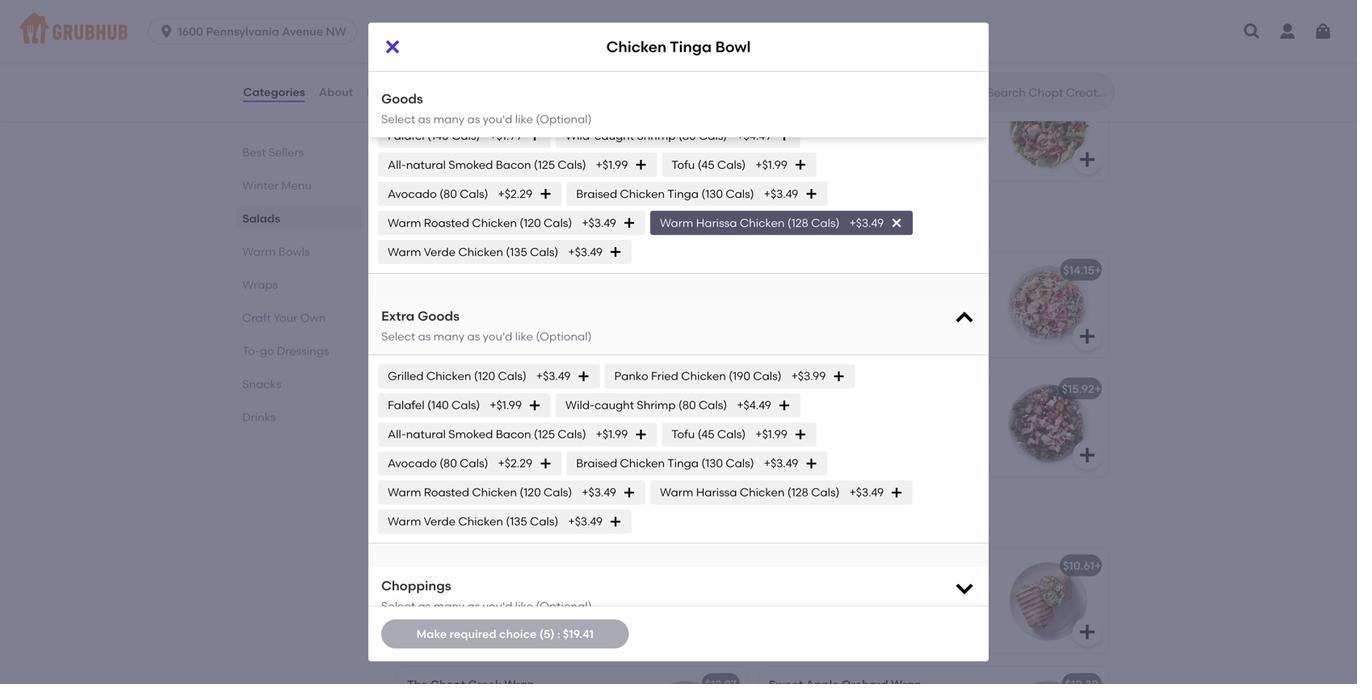 Task type: locate. For each thing, give the bounding box(es) containing it.
falafel
[[388, 129, 425, 142], [388, 398, 425, 412]]

avocado (80 cals) down the chinese
[[388, 457, 488, 470]]

bowls up of on the top left of page
[[449, 214, 499, 235]]

(128 up mexican caesar wrap
[[787, 486, 809, 499]]

4 like from the top
[[515, 599, 533, 613]]

0 vertical spatial harissa
[[696, 216, 737, 230]]

0 horizontal spatial jack
[[563, 0, 585, 4]]

select inside 'extra goods select as many as you'd like (optional)'
[[381, 330, 415, 343]]

1 horizontal spatial wrap
[[862, 559, 893, 573]]

0 vertical spatial (140
[[427, 129, 449, 142]]

sesame ginger chicken salad image
[[987, 75, 1108, 180]]

1 vertical spatial all-natural smoked bacon (125 cals)
[[388, 428, 586, 441]]

(optional) right cage-
[[536, 112, 592, 126]]

wild- down "all-"
[[566, 129, 595, 142]]

carrots, inside grilled chicken, carrots, roasted broccoli, pickled red onions, roasted almonds, spinach, romaine
[[856, 109, 898, 123]]

+$2.29
[[498, 187, 533, 201], [498, 457, 533, 470]]

(optional) down croutons,
[[536, 599, 592, 613]]

1600 pennsylvania avenue nw button
[[148, 19, 363, 44]]

0 horizontal spatial pickled
[[407, 23, 447, 37]]

grape inside grilled chicken, avocado, all-natural smoked bacon, cage-free egg, blue cheese, grape tomatoes, romaine
[[452, 142, 485, 156]]

1 vertical spatial grilled chicken (120 cals)
[[388, 369, 527, 383]]

4 select from the top
[[381, 599, 415, 613]]

1 vertical spatial tofu
[[672, 428, 695, 441]]

1 falafel from the top
[[388, 129, 425, 142]]

(120
[[474, 100, 495, 113], [520, 216, 541, 230], [474, 369, 495, 383], [520, 486, 541, 499]]

1 vertical spatial chicken tinga bowl
[[407, 263, 516, 277]]

chicken, inside grilled chicken, carrots, roasted broccoli, pickled red onions, roasted almonds, spinach, romaine
[[808, 109, 853, 123]]

1 many from the top
[[434, 60, 465, 74]]

croutons,
[[543, 585, 594, 599]]

caesar
[[819, 559, 859, 573], [434, 562, 475, 576]]

natural inside grilled chicken, avocado, all-natural smoked bacon, cage-free egg, blue cheese, grape tomatoes, romaine
[[566, 109, 606, 123]]

select down 'extra' at the top
[[381, 330, 415, 343]]

0 vertical spatial corn,
[[918, 0, 946, 4]]

0 vertical spatial warm verde chicken (135 cals)
[[388, 245, 559, 259]]

like left "all-"
[[515, 112, 533, 126]]

(optional) up "all-"
[[536, 60, 592, 74]]

(135 up base at left top
[[506, 245, 527, 259]]

natural down smoked
[[406, 158, 446, 172]]

pickled up spinach, in the right top of the page
[[819, 126, 859, 139]]

2 wild- from the top
[[566, 398, 595, 412]]

2 vertical spatial goods
[[418, 308, 460, 324]]

panko left fried at the bottom
[[614, 369, 648, 383]]

0 horizontal spatial bowls
[[278, 245, 310, 259]]

goods up the reviews
[[381, 38, 423, 54]]

1 vertical spatial falafel (140 cals)
[[388, 398, 480, 412]]

warm bowls down salads on the top left of page
[[242, 245, 310, 259]]

harvest
[[810, 382, 853, 396]]

0 vertical spatial shrimp
[[637, 129, 676, 142]]

1 $10.61 from the left
[[701, 559, 733, 573]]

1 vertical spatial avocado
[[388, 457, 437, 470]]

best seller
[[417, 542, 466, 554]]

many up cotija
[[434, 330, 465, 343]]

$10.61
[[701, 559, 733, 573], [1063, 559, 1095, 573]]

0 vertical spatial goods select as many as you'd like (optional)
[[381, 38, 592, 74]]

1 vertical spatial carrots,
[[856, 109, 898, 123]]

0 horizontal spatial kale
[[407, 601, 430, 615]]

2 falafel from the top
[[388, 398, 425, 412]]

0 vertical spatial falafel
[[388, 129, 425, 142]]

0 vertical spatial tortilla
[[480, 335, 515, 349]]

+ for mediterranean tahini bowl
[[1095, 263, 1101, 277]]

avocado (80 cals) down smoked
[[388, 187, 488, 201]]

0 vertical spatial tomatoes,
[[859, 0, 915, 4]]

1 (optional) from the top
[[536, 60, 592, 74]]

(140 left the bacon,
[[427, 129, 449, 142]]

red
[[450, 23, 468, 37], [862, 126, 880, 139]]

you'd up salad
[[483, 60, 513, 74]]

as down classic
[[418, 112, 431, 126]]

0 vertical spatial carrots,
[[512, 23, 554, 37]]

1 horizontal spatial onions,
[[883, 126, 922, 139]]

chicken tinga bowl
[[606, 38, 751, 56], [407, 263, 516, 277]]

1 vertical spatial kale
[[407, 601, 430, 615]]

classic cobb salad image
[[625, 75, 746, 180]]

spinach,
[[822, 142, 869, 156]]

natural down the chinese
[[406, 428, 446, 441]]

4 many from the top
[[434, 599, 465, 613]]

carrots, up spinach, in the right top of the page
[[856, 109, 898, 123]]

2 braised from the top
[[576, 457, 617, 470]]

you'd inside 'extra goods select as many as you'd like (optional)'
[[483, 330, 513, 343]]

grilled up broccoli,
[[769, 109, 805, 123]]

carrots,
[[512, 23, 554, 37], [856, 109, 898, 123]]

+$4.49
[[737, 129, 771, 142], [737, 398, 771, 412]]

grilled down the reviews
[[388, 100, 424, 113]]

1 vertical spatial tortilla
[[769, 598, 804, 612]]

1 vertical spatial red
[[862, 126, 880, 139]]

2 all- from the top
[[388, 428, 406, 441]]

0 vertical spatial warm roasted chicken (120 cals)
[[388, 216, 572, 230]]

(130 down classic cobb salad image
[[701, 187, 723, 201]]

0 vertical spatial avocado (80 cals)
[[388, 187, 488, 201]]

0 vertical spatial onions,
[[471, 23, 510, 37]]

many
[[434, 60, 465, 74], [434, 112, 465, 126], [434, 330, 465, 343], [434, 599, 465, 613]]

2 wild-caught shrimp (80 cals) from the top
[[566, 398, 727, 412]]

you'd inside choppings select as many as you'd like (optional)
[[483, 599, 513, 613]]

1 vertical spatial harissa
[[696, 486, 737, 499]]

like up salad
[[515, 60, 533, 74]]

avocado down smoked
[[388, 187, 437, 201]]

0 vertical spatial pepper
[[520, 0, 560, 4]]

mexican caesar wrap image
[[987, 548, 1108, 653]]

grilled chicken (120 cals) up the bacon,
[[388, 100, 527, 113]]

shrimp right blue
[[637, 129, 676, 142]]

2 warm verde chicken (135 cals) from the top
[[388, 515, 559, 528]]

3 you'd from the top
[[483, 330, 513, 343]]

1 vertical spatial wild-
[[566, 398, 595, 412]]

best for best sellers
[[242, 145, 266, 159]]

3 many from the top
[[434, 330, 465, 343]]

crispy
[[882, 7, 915, 21]]

kale down aged
[[407, 601, 430, 615]]

1 vertical spatial (125
[[534, 428, 555, 441]]

2 (130 from the top
[[701, 457, 723, 470]]

svg image
[[1243, 22, 1262, 41], [1314, 22, 1333, 41], [778, 129, 791, 142], [623, 216, 636, 229], [609, 246, 622, 259], [953, 307, 976, 330], [528, 399, 541, 412], [635, 428, 647, 441], [805, 457, 818, 470], [623, 486, 636, 499], [890, 486, 903, 499], [609, 515, 622, 528], [953, 577, 976, 599]]

chicken, for natural
[[446, 109, 491, 123]]

grape down the bacon,
[[452, 142, 485, 156]]

to-go dressings
[[242, 344, 329, 358]]

1 vertical spatial mexican
[[769, 559, 816, 573]]

0 horizontal spatial carrots,
[[512, 23, 554, 37]]

wrap
[[862, 559, 893, 573], [478, 562, 508, 576]]

cheese, down beans,
[[441, 352, 483, 365]]

your inside your choice of base drizzled with mexican goddess and topped with braised chicken tinga, avocado, black beans, tortilla chips, scallions, cotija cheese, marinated kale
[[407, 286, 431, 300]]

you'd down the artisan in the left bottom of the page
[[483, 599, 513, 613]]

natural up blue
[[566, 109, 606, 123]]

2 (128 from the top
[[787, 486, 809, 499]]

all-natural smoked bacon (125 cals) down the bacon,
[[388, 158, 586, 172]]

1 vertical spatial grape
[[483, 7, 516, 21]]

you'd
[[483, 60, 513, 74], [483, 112, 513, 126], [483, 330, 513, 343], [483, 599, 513, 613]]

0 vertical spatial all-natural smoked bacon (125 cals)
[[388, 158, 586, 172]]

$14.15 +
[[1063, 263, 1101, 277]]

2 vertical spatial tomatoes,
[[488, 142, 544, 156]]

4 (optional) from the top
[[536, 599, 592, 613]]

0 vertical spatial (128
[[787, 216, 809, 230]]

avenue
[[282, 25, 323, 38]]

chicken, inside panko fried chicken, pepper jack cheese, corn, grape tomatoes, pickled red onions, carrots, romaine
[[472, 0, 517, 4]]

many down parmesan, at the left bottom
[[434, 599, 465, 613]]

all-natural smoked bacon (125 cals) down chinese chicken bowl
[[388, 428, 586, 441]]

chips, inside cotija cheese, jalapeño peppers, tortilla chips, romaine
[[807, 598, 839, 612]]

$15.92 +
[[700, 263, 740, 277], [1062, 382, 1101, 396]]

0 horizontal spatial wrap
[[478, 562, 508, 576]]

warm roasted chicken (120 cals) up 'seller'
[[388, 486, 572, 499]]

kale down scallions,
[[547, 352, 569, 365]]

2 tofu (45 cals) from the top
[[672, 428, 746, 441]]

3 select from the top
[[381, 330, 415, 343]]

0 horizontal spatial chips,
[[518, 335, 550, 349]]

1 verde from the top
[[424, 245, 456, 259]]

$15.92
[[700, 263, 733, 277], [1062, 382, 1095, 396]]

smoked down the bacon,
[[449, 158, 493, 172]]

0 vertical spatial pickled
[[407, 23, 447, 37]]

grilled inside grilled chicken, avocado, all-natural smoked bacon, cage-free egg, blue cheese, grape tomatoes, romaine
[[407, 109, 443, 123]]

0 vertical spatial goods
[[381, 38, 423, 54]]

sweet apple orchard wrap image
[[987, 667, 1108, 684]]

grilled chicken (120 cals)
[[388, 100, 527, 113], [388, 369, 527, 383]]

kale inside your choice of base drizzled with mexican goddess and topped with braised chicken tinga, avocado, black beans, tortilla chips, scallions, cotija cheese, marinated kale
[[547, 352, 569, 365]]

wrap for kale caesar wrap
[[478, 562, 508, 576]]

1 harissa from the top
[[696, 216, 737, 230]]

best sellers
[[242, 145, 304, 159]]

like down the artisan in the left bottom of the page
[[515, 599, 533, 613]]

1 vertical spatial (140
[[427, 398, 449, 412]]

1 like from the top
[[515, 60, 533, 74]]

tortilla inside your choice of base drizzled with mexican goddess and topped with braised chicken tinga, avocado, black beans, tortilla chips, scallions, cotija cheese, marinated kale
[[480, 335, 515, 349]]

1 vertical spatial (45
[[698, 428, 715, 441]]

1 vertical spatial warm harissa chicken (128 cals)
[[660, 486, 840, 499]]

panko
[[407, 0, 441, 4], [614, 369, 648, 383]]

1 vertical spatial chips,
[[807, 598, 839, 612]]

0 vertical spatial grilled chicken (120 cals)
[[388, 100, 527, 113]]

0 vertical spatial natural
[[566, 109, 606, 123]]

0 vertical spatial (135
[[506, 245, 527, 259]]

panko left fried at the top
[[407, 0, 441, 4]]

warm roasted chicken (120 cals)
[[388, 216, 572, 230], [388, 486, 572, 499]]

many inside 'extra goods select as many as you'd like (optional)'
[[434, 330, 465, 343]]

tortilla
[[480, 335, 515, 349], [769, 598, 804, 612]]

0 vertical spatial $15.92
[[700, 263, 733, 277]]

1 vertical spatial braised
[[576, 457, 617, 470]]

(135 up the artisan in the left bottom of the page
[[506, 515, 527, 528]]

winter menu
[[242, 179, 312, 192]]

warm roasted chicken (120 cals) up of on the top left of page
[[388, 216, 572, 230]]

cheese, down mexican caesar wrap
[[805, 582, 847, 595]]

shrimp down fried at the bottom
[[637, 398, 676, 412]]

1 vertical spatial corn,
[[452, 7, 480, 21]]

caesar for cheese,
[[819, 559, 859, 573]]

1 horizontal spatial $15.92
[[1062, 382, 1095, 396]]

0 vertical spatial wraps
[[242, 278, 278, 292]]

warm bowls up of on the top left of page
[[394, 214, 499, 235]]

1 braised from the top
[[576, 187, 617, 201]]

1 goods select as many as you'd like (optional) from the top
[[381, 38, 592, 74]]

kale caesar wrap image
[[625, 548, 746, 653]]

chicken, inside grilled chicken, avocado, all-natural smoked bacon, cage-free egg, blue cheese, grape tomatoes, romaine
[[446, 109, 491, 123]]

+ for mexican caesar wrap
[[1095, 559, 1101, 573]]

(140
[[427, 129, 449, 142], [427, 398, 449, 412]]

wild- down scallions,
[[566, 398, 595, 412]]

romaine inside avocado, grape tomatoes, corn, pepper jack cheese, crispy shallots, romaine
[[769, 23, 815, 37]]

panko inside panko fried chicken, pepper jack cheese, corn, grape tomatoes, pickled red onions, carrots, romaine
[[407, 0, 441, 4]]

cheese, left crispy
[[837, 7, 880, 21]]

0 horizontal spatial choice
[[434, 286, 471, 300]]

1 horizontal spatial chips,
[[807, 598, 839, 612]]

caught down scallions,
[[595, 398, 634, 412]]

tomatoes,
[[859, 0, 915, 4], [518, 7, 574, 21], [488, 142, 544, 156]]

1 horizontal spatial corn,
[[918, 0, 946, 4]]

1 horizontal spatial mexican
[[769, 559, 816, 573]]

bowls down salads on the top left of page
[[278, 245, 310, 259]]

best left sellers
[[242, 145, 266, 159]]

jack inside avocado, grape tomatoes, corn, pepper jack cheese, crispy shallots, romaine
[[812, 7, 835, 21]]

1 vertical spatial warm roasted chicken (120 cals)
[[388, 486, 572, 499]]

warm verde chicken (135 cals) up 'seller'
[[388, 515, 559, 528]]

reviews
[[367, 85, 412, 99]]

free
[[527, 126, 549, 139]]

choice left of on the top left of page
[[434, 286, 471, 300]]

red down fried at the top
[[450, 23, 468, 37]]

1 braised chicken tinga (130 cals) from the top
[[576, 187, 754, 201]]

grape right avocado,
[[824, 0, 857, 4]]

roasted
[[901, 109, 943, 123], [924, 126, 967, 139]]

$15.92 for blissful harvest bowl
[[1062, 382, 1095, 396]]

select down choppings
[[381, 599, 415, 613]]

corn, inside avocado, grape tomatoes, corn, pepper jack cheese, crispy shallots, romaine
[[918, 0, 946, 4]]

1 roasted from the top
[[424, 216, 469, 230]]

1 vertical spatial choice
[[499, 627, 537, 641]]

like up marinated
[[515, 330, 533, 343]]

1 vertical spatial pepper
[[769, 7, 809, 21]]

1 vertical spatial (128
[[787, 486, 809, 499]]

grilled up smoked
[[407, 109, 443, 123]]

svg image
[[158, 23, 175, 40], [716, 31, 735, 50], [383, 37, 402, 57], [528, 129, 541, 142], [716, 150, 735, 169], [1078, 150, 1097, 169], [635, 158, 647, 171], [794, 158, 807, 171], [539, 187, 552, 200], [805, 187, 818, 200], [890, 216, 903, 229], [1078, 327, 1097, 346], [577, 370, 590, 383], [832, 370, 845, 383], [778, 399, 791, 412], [794, 428, 807, 441], [716, 445, 735, 465], [1078, 445, 1097, 465], [539, 457, 552, 470], [1078, 622, 1097, 642]]

extra goods select as many as you'd like (optional)
[[381, 308, 592, 343]]

2 grilled chicken (120 cals) from the top
[[388, 369, 527, 383]]

fried
[[651, 369, 679, 383]]

$14.15 for $14.15 +
[[1063, 263, 1095, 277]]

warm
[[394, 214, 445, 235], [388, 216, 421, 230], [660, 216, 693, 230], [242, 245, 276, 259], [388, 245, 421, 259], [388, 486, 421, 499], [660, 486, 693, 499], [388, 515, 421, 528]]

onions, inside grilled chicken, carrots, roasted broccoli, pickled red onions, roasted almonds, spinach, romaine
[[883, 126, 922, 139]]

4 you'd from the top
[[483, 599, 513, 613]]

0 vertical spatial red
[[450, 23, 468, 37]]

required
[[450, 627, 497, 641]]

2 falafel (140 cals) from the top
[[388, 398, 480, 412]]

0 vertical spatial braised chicken tinga (130 cals)
[[576, 187, 754, 201]]

best up kale
[[417, 542, 438, 554]]

grilled chicken (120 cals) down beans,
[[388, 369, 527, 383]]

grilled chicken (120 cals) for wild-caught shrimp (80 cals)
[[388, 100, 527, 113]]

caesar up cotija cheese, jalapeño peppers, tortilla chips, romaine
[[819, 559, 859, 573]]

1 grilled chicken (120 cals) from the top
[[388, 100, 527, 113]]

panko fried chicken, pepper jack cheese, corn, grape tomatoes, pickled red onions, carrots, romaine button
[[397, 0, 746, 62]]

0 vertical spatial wild-
[[566, 129, 595, 142]]

seller
[[440, 542, 466, 554]]

caesar for parmesan,
[[434, 562, 475, 576]]

with up topped
[[561, 286, 584, 300]]

corn, inside panko fried chicken, pepper jack cheese, corn, grape tomatoes, pickled red onions, carrots, romaine
[[452, 7, 480, 21]]

0 vertical spatial all-
[[388, 158, 406, 172]]

pickled down fried at the top
[[407, 23, 447, 37]]

1 (135 from the top
[[506, 245, 527, 259]]

cals)
[[498, 100, 527, 113], [452, 129, 480, 142], [699, 129, 727, 142], [558, 158, 586, 172], [717, 158, 746, 172], [460, 187, 488, 201], [726, 187, 754, 201], [544, 216, 572, 230], [811, 216, 840, 230], [530, 245, 559, 259], [498, 369, 527, 383], [753, 369, 782, 383], [452, 398, 480, 412], [699, 398, 727, 412], [558, 428, 586, 441], [717, 428, 746, 441], [460, 457, 488, 470], [726, 457, 754, 470], [544, 486, 572, 499], [811, 486, 840, 499], [530, 515, 559, 528]]

pepper inside panko fried chicken, pepper jack cheese, corn, grape tomatoes, pickled red onions, carrots, romaine
[[520, 0, 560, 4]]

0 vertical spatial (125
[[534, 158, 555, 172]]

3 (optional) from the top
[[536, 330, 592, 343]]

verde up braised
[[424, 245, 456, 259]]

1 tofu from the top
[[672, 158, 695, 172]]

1 +$2.29 from the top
[[498, 187, 533, 201]]

carrots, inside panko fried chicken, pepper jack cheese, corn, grape tomatoes, pickled red onions, carrots, romaine
[[512, 23, 554, 37]]

select
[[381, 60, 415, 74], [381, 112, 415, 126], [381, 330, 415, 343], [381, 599, 415, 613]]

1 vertical spatial (135
[[506, 515, 527, 528]]

0 vertical spatial braised
[[576, 187, 617, 201]]

1 (140 from the top
[[427, 129, 449, 142]]

caught right egg,
[[595, 129, 634, 142]]

1 vertical spatial jack
[[812, 7, 835, 21]]

1 vertical spatial warm bowls
[[242, 245, 310, 259]]

1 warm verde chicken (135 cals) from the top
[[388, 245, 559, 259]]

as down parmesan, at the left bottom
[[467, 599, 480, 613]]

0 vertical spatial $15.92 +
[[700, 263, 740, 277]]

(130 down the $15.33
[[701, 457, 723, 470]]

braised
[[576, 187, 617, 201], [576, 457, 617, 470]]

chinese chicken bowl
[[407, 382, 530, 396]]

pickled inside panko fried chicken, pepper jack cheese, corn, grape tomatoes, pickled red onions, carrots, romaine
[[407, 23, 447, 37]]

warm verde chicken (135 cals) up of on the top left of page
[[388, 245, 559, 259]]

2 caught from the top
[[595, 398, 634, 412]]

1 you'd from the top
[[483, 60, 513, 74]]

chips, down mexican caesar wrap
[[807, 598, 839, 612]]

blissful harvest bowl image
[[987, 371, 1108, 476]]

0 vertical spatial caught
[[595, 129, 634, 142]]

you'd down salad
[[483, 112, 513, 126]]

(128 up mediterranean
[[787, 216, 809, 230]]

1 horizontal spatial $15.92 +
[[1062, 382, 1101, 396]]

avocado, inside your choice of base drizzled with mexican goddess and topped with braised chicken tinga, avocado, black beans, tortilla chips, scallions, cotija cheese, marinated kale
[[531, 319, 583, 333]]

1 horizontal spatial caesar
[[819, 559, 859, 573]]

0 horizontal spatial panko
[[407, 0, 441, 4]]

falafel (140 cals) down the chinese
[[388, 398, 480, 412]]

goods up smoked
[[381, 91, 423, 107]]

avocado, down topped
[[531, 319, 583, 333]]

2 (45 from the top
[[698, 428, 715, 441]]

1 (45 from the top
[[698, 158, 715, 172]]

1 horizontal spatial kale
[[547, 352, 569, 365]]

corn, down fried at the top
[[452, 7, 480, 21]]

smoked down chinese chicken bowl
[[449, 428, 493, 441]]

(optional) down topped
[[536, 330, 592, 343]]

broccoli,
[[769, 126, 817, 139]]

with
[[561, 286, 584, 300], [575, 302, 598, 316]]

goods inside 'extra goods select as many as you'd like (optional)'
[[418, 308, 460, 324]]

wrap up jalapeño
[[862, 559, 893, 573]]

your up 'extra' at the top
[[407, 286, 431, 300]]

tortilla down tinga,
[[480, 335, 515, 349]]

cheese, inside panko fried chicken, pepper jack cheese, corn, grape tomatoes, pickled red onions, carrots, romaine
[[407, 7, 449, 21]]

1 falafel (140 cals) from the top
[[388, 129, 480, 142]]

2 avocado (80 cals) from the top
[[388, 457, 488, 470]]

goods select as many as you'd like (optional)
[[381, 38, 592, 74], [381, 91, 592, 126]]

red up spinach, in the right top of the page
[[862, 126, 880, 139]]

bacon down cage-
[[496, 158, 531, 172]]

svg image inside 1600 pennsylvania avenue nw button
[[158, 23, 175, 40]]

wraps up best seller at the bottom left
[[394, 510, 450, 531]]

1 all-natural smoked bacon (125 cals) from the top
[[388, 158, 586, 172]]

tomatoes, inside grilled chicken, avocado, all-natural smoked bacon, cage-free egg, blue cheese, grape tomatoes, romaine
[[488, 142, 544, 156]]

cheese, inside grilled chicken, avocado, all-natural smoked bacon, cage-free egg, blue cheese, grape tomatoes, romaine
[[407, 142, 449, 156]]

cheese, inside cotija cheese, jalapeño peppers, tortilla chips, romaine
[[805, 582, 847, 595]]

corn, up the shallots,
[[918, 0, 946, 4]]

panko for panko fried chicken, pepper jack cheese, corn, grape tomatoes, pickled red onions, carrots, romaine
[[407, 0, 441, 4]]

chicken, up the bacon,
[[446, 109, 491, 123]]

choice inside your choice of base drizzled with mexican goddess and topped with braised chicken tinga, avocado, black beans, tortilla chips, scallions, cotija cheese, marinated kale
[[434, 286, 471, 300]]

kale
[[407, 562, 432, 576]]

0 horizontal spatial caesar
[[434, 562, 475, 576]]

1 vertical spatial caught
[[595, 398, 634, 412]]

2 tofu from the top
[[672, 428, 695, 441]]

1 vertical spatial $15.92 +
[[1062, 382, 1101, 396]]

Search Chopt Creative Salad Co. search field
[[986, 85, 1109, 100]]

+$1.99
[[490, 129, 522, 142], [596, 158, 628, 172], [756, 158, 788, 172], [490, 398, 522, 412], [596, 428, 628, 441], [756, 428, 788, 441]]

bowl for the mediterranean tahini bowl image
[[890, 263, 917, 277]]

kale
[[547, 352, 569, 365], [407, 601, 430, 615]]

pickled
[[407, 23, 447, 37], [819, 126, 859, 139]]

1 warm harissa chicken (128 cals) from the top
[[660, 216, 840, 230]]

2 (140 from the top
[[427, 398, 449, 412]]

0 vertical spatial tofu
[[672, 158, 695, 172]]

salad
[[484, 86, 517, 100]]

1 smoked from the top
[[449, 158, 493, 172]]

1 vertical spatial $15.92
[[1062, 382, 1095, 396]]

warm harissa chicken (128 cals)
[[660, 216, 840, 230], [660, 486, 840, 499]]

grilled chicken (120 cals) for falafel (140 cals)
[[388, 369, 527, 383]]

avocado, grape tomatoes, corn, pepper jack cheese, crispy shallots, romaine button
[[759, 0, 1108, 62]]

select down the reviews
[[381, 112, 415, 126]]

chips, up marinated
[[518, 335, 550, 349]]

1 vertical spatial verde
[[424, 515, 456, 528]]

falafel down the chinese
[[388, 398, 425, 412]]

avocado down the chinese
[[388, 457, 437, 470]]

jalapeño
[[850, 582, 898, 595]]

grape up salad
[[483, 7, 516, 21]]

1 select from the top
[[381, 60, 415, 74]]

avocado, up cage-
[[494, 109, 546, 123]]

1 (128 from the top
[[787, 216, 809, 230]]

chips,
[[518, 335, 550, 349], [807, 598, 839, 612]]

2 braised chicken tinga (130 cals) from the top
[[576, 457, 754, 470]]

wild-
[[566, 129, 595, 142], [566, 398, 595, 412]]

cheese, inside your choice of base drizzled with mexican goddess and topped with braised chicken tinga, avocado, black beans, tortilla chips, scallions, cotija cheese, marinated kale
[[441, 352, 483, 365]]

3 like from the top
[[515, 330, 533, 343]]

2 $10.61 from the left
[[1063, 559, 1095, 573]]

(130
[[701, 187, 723, 201], [701, 457, 723, 470]]

blissful harvest bowl
[[769, 382, 883, 396]]

choice
[[434, 286, 471, 300], [499, 627, 537, 641]]

2 verde from the top
[[424, 515, 456, 528]]

pennsylvania
[[206, 25, 279, 38]]

bacon down chinese chicken bowl
[[496, 428, 531, 441]]

1 vertical spatial natural
[[406, 158, 446, 172]]

0 vertical spatial (130
[[701, 187, 723, 201]]

2 all-natural smoked bacon (125 cals) from the top
[[388, 428, 586, 441]]

0 vertical spatial roasted
[[424, 216, 469, 230]]

falafel down reviews button
[[388, 129, 425, 142]]

wraps up craft
[[242, 278, 278, 292]]

verde
[[424, 245, 456, 259], [424, 515, 456, 528]]

0 vertical spatial +$4.49
[[737, 129, 771, 142]]

1 vertical spatial best
[[417, 542, 438, 554]]

panko for panko fried chicken (190 cals)
[[614, 369, 648, 383]]

falafel (140 cals) down classic
[[388, 129, 480, 142]]

aged
[[407, 585, 437, 599]]

1 vertical spatial goods select as many as you'd like (optional)
[[381, 91, 592, 126]]

0 vertical spatial wild-caught shrimp (80 cals)
[[566, 129, 727, 142]]

2 like from the top
[[515, 112, 533, 126]]

cheese, down smoked
[[407, 142, 449, 156]]

bowl
[[715, 38, 751, 56], [490, 263, 516, 277], [890, 263, 917, 277], [503, 382, 530, 396], [856, 382, 883, 396]]



Task type: describe. For each thing, give the bounding box(es) containing it.
cotija cheese, jalapeño peppers, tortilla chips, romaine
[[769, 582, 949, 612]]

like inside 'extra goods select as many as you'd like (optional)'
[[515, 330, 533, 343]]

all-
[[548, 109, 566, 123]]

(optional) inside choppings select as many as you'd like (optional)
[[536, 599, 592, 613]]

2 shrimp from the top
[[637, 398, 676, 412]]

blue
[[579, 126, 602, 139]]

tahini
[[854, 263, 887, 277]]

drizzled
[[517, 286, 559, 300]]

1 wild-caught shrimp (80 cals) from the top
[[566, 129, 727, 142]]

main navigation navigation
[[0, 0, 1357, 63]]

avocado, grape tomatoes, corn, pepper jack cheese, crispy shallots, romaine
[[769, 0, 962, 37]]

2 avocado from the top
[[388, 457, 437, 470]]

choppings
[[381, 578, 451, 594]]

1 avocado from the top
[[388, 187, 437, 201]]

1 bacon from the top
[[496, 158, 531, 172]]

marinated
[[486, 352, 544, 365]]

0 vertical spatial roasted
[[901, 109, 943, 123]]

as down cobb
[[467, 112, 480, 126]]

red inside panko fried chicken, pepper jack cheese, corn, grape tomatoes, pickled red onions, carrots, romaine
[[450, 23, 468, 37]]

to-
[[242, 344, 260, 358]]

onions, inside panko fried chicken, pepper jack cheese, corn, grape tomatoes, pickled red onions, carrots, romaine
[[471, 23, 510, 37]]

romaine inside aged parmesan, artisan croutons, kale & romaine
[[444, 601, 490, 615]]

2 warm harissa chicken (128 cals) from the top
[[660, 486, 840, 499]]

make required choice (5) : $19.41
[[417, 627, 594, 641]]

bowl for "chicken tinga bowl" image
[[490, 263, 516, 277]]

2 +$2.29 from the top
[[498, 457, 533, 470]]

cotija
[[769, 582, 802, 595]]

chicken
[[451, 319, 494, 333]]

+ for chicken tinga bowl
[[733, 263, 740, 277]]

romaine inside grilled chicken, avocado, all-natural smoked bacon, cage-free egg, blue cheese, grape tomatoes, romaine
[[547, 142, 592, 156]]

chicken tinga bowl image
[[625, 252, 746, 357]]

(5)
[[539, 627, 555, 641]]

drinks
[[242, 410, 276, 424]]

mexican caesar wrap
[[769, 559, 893, 573]]

2 (125 from the top
[[534, 428, 555, 441]]

chicken, for broccoli,
[[808, 109, 853, 123]]

2 (optional) from the top
[[536, 112, 592, 126]]

$15.92 + for blissful harvest bowl
[[1062, 382, 1101, 396]]

chinese
[[407, 382, 452, 396]]

peppers,
[[901, 582, 949, 595]]

own
[[300, 311, 326, 325]]

classic
[[407, 86, 448, 100]]

1 horizontal spatial choice
[[499, 627, 537, 641]]

about button
[[318, 63, 354, 121]]

extra
[[381, 308, 415, 324]]

0 vertical spatial bowls
[[449, 214, 499, 235]]

+ for blissful harvest bowl
[[1095, 382, 1101, 396]]

as up classic
[[418, 60, 431, 74]]

and
[[507, 302, 529, 316]]

$14.15 for $14.15
[[1067, 86, 1099, 100]]

$15.92 + for chicken tinga bowl
[[700, 263, 740, 277]]

$15.92 for chicken tinga bowl
[[700, 263, 733, 277]]

1600
[[178, 25, 203, 38]]

2 goods select as many as you'd like (optional) from the top
[[381, 91, 592, 126]]

chinese chicken bowl image
[[625, 371, 746, 476]]

the chopt greek wrap image
[[625, 667, 746, 684]]

1 tofu (45 cals) from the top
[[672, 158, 746, 172]]

snacks
[[242, 377, 281, 391]]

nw
[[326, 25, 346, 38]]

romaine inside panko fried chicken, pepper jack cheese, corn, grape tomatoes, pickled red onions, carrots, romaine
[[557, 23, 603, 37]]

aged parmesan, artisan croutons, kale & romaine
[[407, 585, 594, 615]]

1 vertical spatial with
[[575, 302, 598, 316]]

tinga,
[[496, 319, 528, 333]]

as left &
[[418, 599, 431, 613]]

santa fe salad image
[[987, 0, 1108, 62]]

grilled inside grilled chicken, carrots, roasted broccoli, pickled red onions, roasted almonds, spinach, romaine
[[769, 109, 805, 123]]

2 warm roasted chicken (120 cals) from the top
[[388, 486, 572, 499]]

1 (130 from the top
[[701, 187, 723, 201]]

wrap for mexican caesar wrap
[[862, 559, 893, 573]]

1 vertical spatial your
[[274, 311, 298, 325]]

$19.41
[[563, 627, 594, 641]]

like inside choppings select as many as you'd like (optional)
[[515, 599, 533, 613]]

winter
[[242, 179, 279, 192]]

classic cobb salad
[[407, 86, 517, 100]]

beans,
[[440, 335, 477, 349]]

mediterranean tahini bowl image
[[987, 252, 1108, 357]]

2 smoked from the top
[[449, 428, 493, 441]]

choppings select as many as you'd like (optional)
[[381, 578, 592, 613]]

chips, inside your choice of base drizzled with mexican goddess and topped with braised chicken tinga, avocado, black beans, tortilla chips, scallions, cotija cheese, marinated kale
[[518, 335, 550, 349]]

grilled chicken, avocado, all-natural smoked bacon, cage-free egg, blue cheese, grape tomatoes, romaine
[[407, 109, 606, 156]]

&
[[433, 601, 441, 615]]

cheese, inside avocado, grape tomatoes, corn, pepper jack cheese, crispy shallots, romaine
[[837, 7, 880, 21]]

blissful
[[769, 382, 808, 396]]

0 horizontal spatial warm bowls
[[242, 245, 310, 259]]

cotija
[[407, 352, 438, 365]]

grape inside avocado, grape tomatoes, corn, pepper jack cheese, crispy shallots, romaine
[[824, 0, 857, 4]]

pickled inside grilled chicken, carrots, roasted broccoli, pickled red onions, roasted almonds, spinach, romaine
[[819, 126, 859, 139]]

as up cotija
[[418, 330, 431, 343]]

topped
[[532, 302, 572, 316]]

craft your own
[[242, 311, 326, 325]]

0 horizontal spatial wraps
[[242, 278, 278, 292]]

2 +$4.49 from the top
[[737, 398, 771, 412]]

smoked
[[407, 126, 450, 139]]

egg,
[[551, 126, 576, 139]]

2 vertical spatial natural
[[406, 428, 446, 441]]

pepper inside avocado, grape tomatoes, corn, pepper jack cheese, crispy shallots, romaine
[[769, 7, 809, 21]]

shallots,
[[918, 7, 962, 21]]

mexican inside your choice of base drizzled with mexican goddess and topped with braised chicken tinga, avocado, black beans, tortilla chips, scallions, cotija cheese, marinated kale
[[407, 302, 453, 316]]

parmesan,
[[439, 585, 499, 599]]

2 roasted from the top
[[424, 486, 469, 499]]

2 $10.61 + from the left
[[1063, 559, 1101, 573]]

1 vertical spatial wraps
[[394, 510, 450, 531]]

cage-
[[494, 126, 527, 139]]

+$3.99
[[791, 369, 826, 383]]

1 horizontal spatial chicken tinga bowl
[[606, 38, 751, 56]]

crispy chicken ranch salad image
[[625, 0, 746, 62]]

red inside grilled chicken, carrots, roasted broccoli, pickled red onions, roasted almonds, spinach, romaine
[[862, 126, 880, 139]]

(190
[[729, 369, 750, 383]]

1 vertical spatial goods
[[381, 91, 423, 107]]

many inside choppings select as many as you'd like (optional)
[[434, 599, 465, 613]]

avocado,
[[769, 0, 821, 4]]

categories button
[[242, 63, 306, 121]]

tomatoes, inside avocado, grape tomatoes, corn, pepper jack cheese, crispy shallots, romaine
[[859, 0, 915, 4]]

almonds,
[[769, 142, 820, 156]]

black
[[407, 335, 437, 349]]

menu
[[281, 179, 312, 192]]

+ for chinese chicken bowl
[[733, 382, 740, 396]]

2 select from the top
[[381, 112, 415, 126]]

cobb
[[450, 86, 481, 100]]

(optional) inside 'extra goods select as many as you'd like (optional)'
[[536, 330, 592, 343]]

1 horizontal spatial warm bowls
[[394, 214, 499, 235]]

2 bacon from the top
[[496, 428, 531, 441]]

best for best seller
[[417, 542, 438, 554]]

2 you'd from the top
[[483, 112, 513, 126]]

panko fried chicken (190 cals)
[[614, 369, 782, 383]]

as down the goddess
[[467, 330, 480, 343]]

your choice of base drizzled with mexican goddess and topped with braised chicken tinga, avocado, black beans, tortilla chips, scallions, cotija cheese, marinated kale
[[407, 286, 602, 365]]

craft
[[242, 311, 271, 325]]

1 wild- from the top
[[566, 129, 595, 142]]

avocado, inside grilled chicken, avocado, all-natural smoked bacon, cage-free egg, blue cheese, grape tomatoes, romaine
[[494, 109, 546, 123]]

1 all- from the top
[[388, 158, 406, 172]]

panko fried chicken, pepper jack cheese, corn, grape tomatoes, pickled red onions, carrots, romaine
[[407, 0, 603, 37]]

1 shrimp from the top
[[637, 129, 676, 142]]

:
[[557, 627, 560, 641]]

$15.33 +
[[699, 382, 740, 396]]

$15.33
[[699, 382, 733, 396]]

tortilla inside cotija cheese, jalapeño peppers, tortilla chips, romaine
[[769, 598, 804, 612]]

tomatoes, inside panko fried chicken, pepper jack cheese, corn, grape tomatoes, pickled red onions, carrots, romaine
[[518, 7, 574, 21]]

scallions,
[[553, 335, 602, 349]]

artisan
[[501, 585, 540, 599]]

1 caught from the top
[[595, 129, 634, 142]]

grape inside panko fried chicken, pepper jack cheese, corn, grape tomatoes, pickled red onions, carrots, romaine
[[483, 7, 516, 21]]

base
[[487, 286, 514, 300]]

kale inside aged parmesan, artisan croutons, kale & romaine
[[407, 601, 430, 615]]

1 (125 from the top
[[534, 158, 555, 172]]

categories
[[243, 85, 305, 99]]

bowl for the chinese chicken bowl image
[[503, 382, 530, 396]]

bacon,
[[453, 126, 492, 139]]

go
[[260, 344, 274, 358]]

as up cobb
[[467, 60, 480, 74]]

select inside choppings select as many as you'd like (optional)
[[381, 599, 415, 613]]

kale caesar wrap
[[407, 562, 508, 576]]

grilled down cotija
[[388, 369, 424, 383]]

reviews button
[[366, 63, 413, 121]]

romaine inside cotija cheese, jalapeño peppers, tortilla chips, romaine
[[842, 598, 888, 612]]

jack inside panko fried chicken, pepper jack cheese, corn, grape tomatoes, pickled red onions, carrots, romaine
[[563, 0, 585, 4]]

make
[[417, 627, 447, 641]]

1 vertical spatial bowls
[[278, 245, 310, 259]]

1 +$4.49 from the top
[[737, 129, 771, 142]]

2 many from the top
[[434, 112, 465, 126]]

1600 pennsylvania avenue nw
[[178, 25, 346, 38]]

2 harissa from the top
[[696, 486, 737, 499]]

romaine inside grilled chicken, carrots, roasted broccoli, pickled red onions, roasted almonds, spinach, romaine
[[872, 142, 917, 156]]

bowl for blissful harvest bowl image
[[856, 382, 883, 396]]

1 avocado (80 cals) from the top
[[388, 187, 488, 201]]

of
[[474, 286, 484, 300]]

about
[[319, 85, 353, 99]]

2 (135 from the top
[[506, 515, 527, 528]]

dressings
[[277, 344, 329, 358]]

mediterranean tahini bowl
[[769, 263, 917, 277]]

1 $10.61 + from the left
[[701, 559, 740, 573]]

0 horizontal spatial chicken tinga bowl
[[407, 263, 516, 277]]

mediterranean
[[769, 263, 852, 277]]

0 vertical spatial with
[[561, 286, 584, 300]]

1 warm roasted chicken (120 cals) from the top
[[388, 216, 572, 230]]

fried
[[444, 0, 469, 4]]

1 vertical spatial roasted
[[924, 126, 967, 139]]

sellers
[[269, 145, 304, 159]]

grilled chicken, carrots, roasted broccoli, pickled red onions, roasted almonds, spinach, romaine
[[769, 109, 967, 156]]

goddess
[[456, 302, 505, 316]]



Task type: vqa. For each thing, say whether or not it's contained in the screenshot.


